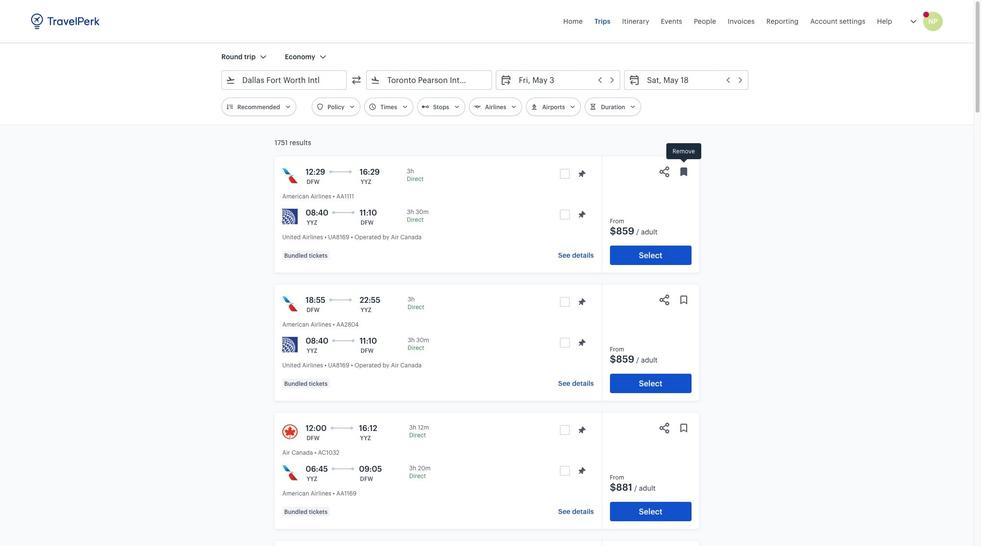 Task type: locate. For each thing, give the bounding box(es) containing it.
Return field
[[640, 72, 744, 88]]

american airlines image
[[282, 168, 298, 184], [282, 296, 298, 312], [282, 465, 298, 481]]

0 vertical spatial american airlines image
[[282, 168, 298, 184]]

From search field
[[236, 72, 334, 88]]

2 american airlines image from the top
[[282, 296, 298, 312]]

tooltip
[[666, 143, 701, 164]]

2 vertical spatial american airlines image
[[282, 465, 298, 481]]

1 american airlines image from the top
[[282, 168, 298, 184]]

american airlines image down air canada icon
[[282, 465, 298, 481]]

air canada image
[[282, 425, 298, 440]]

1 vertical spatial american airlines image
[[282, 296, 298, 312]]

Depart field
[[512, 72, 616, 88]]

american airlines image up united airlines image
[[282, 168, 298, 184]]

american airlines image up united airlines icon
[[282, 296, 298, 312]]

united airlines image
[[282, 209, 298, 224]]



Task type: vqa. For each thing, say whether or not it's contained in the screenshot.
Add First Traveler search box
no



Task type: describe. For each thing, give the bounding box(es) containing it.
united airlines image
[[282, 337, 298, 353]]

To search field
[[381, 72, 479, 88]]

american airlines image for united airlines image
[[282, 168, 298, 184]]

american airlines image for united airlines icon
[[282, 296, 298, 312]]

3 american airlines image from the top
[[282, 465, 298, 481]]



